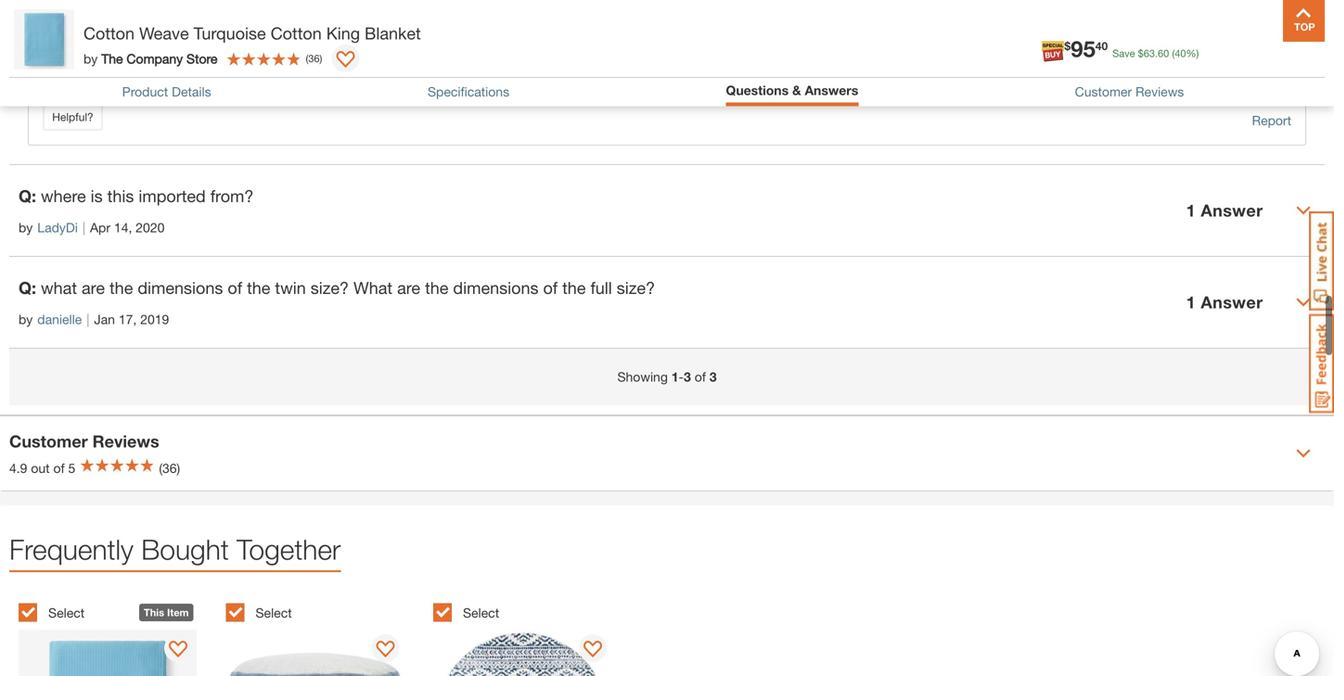 Task type: vqa. For each thing, say whether or not it's contained in the screenshot.
display image for Tulum Ivory/Navy 5 ft. x 5 ft. Round Geometric Area Rug image
yes



Task type: describe. For each thing, give the bounding box(es) containing it.
from?
[[210, 179, 254, 199]]

1 horizontal spatial (
[[1173, 47, 1175, 59]]

answer for what are the dimensions of the twin size? what are the dimensions of the full size?
[[1202, 285, 1264, 305]]

questions & answers
[[726, 83, 859, 98]]

0 horizontal spatial customer reviews
[[9, 424, 159, 444]]

| for the
[[87, 304, 89, 320]]

the for by the company store
[[101, 51, 123, 66]]

helpful?
[[52, 103, 94, 116]]

in
[[362, 15, 372, 30]]

1 horizontal spatial 40
[[1175, 47, 1187, 59]]

where
[[41, 179, 86, 199]]

by danielle | jan 17, 2019
[[19, 304, 169, 320]]

1 answer for q: what are the dimensions of the twin size? what are the dimensions of the full size?
[[1187, 285, 1264, 305]]

ladydi
[[37, 213, 78, 228]]

by the company store
[[84, 51, 218, 66]]

cotton weave turquoise cotton king blanket
[[84, 23, 421, 43]]

.
[[1156, 47, 1159, 59]]

and
[[460, 15, 482, 30]]

17,
[[119, 304, 137, 320]]

thanks,
[[411, 15, 457, 30]]

store for by the company store | jan 30, 2021
[[147, 64, 178, 79]]

| for this
[[83, 213, 85, 228]]

answer for where is this imported from?
[[1202, 193, 1264, 213]]

shopping!
[[526, 15, 583, 30]]

2 are from the left
[[397, 271, 421, 291]]

what
[[354, 271, 393, 291]]

by for what are the dimensions of the twin size? what are the dimensions of the full size?
[[19, 304, 33, 320]]

india.
[[376, 15, 407, 30]]

live chat image
[[1310, 212, 1335, 311]]

60
[[1159, 47, 1170, 59]]

this item
[[144, 600, 189, 612]]

3 / 3 group
[[433, 586, 632, 677]]

display image inside 2 / 3 group
[[376, 634, 395, 653]]

0 vertical spatial |
[[182, 64, 185, 79]]

display image
[[584, 634, 602, 653]]

full
[[591, 271, 613, 291]]

1 answer for q: where is this imported from?
[[1187, 193, 1264, 213]]

&
[[793, 83, 802, 98]]

by down hello,
[[84, 51, 98, 66]]

inquiry!
[[193, 15, 235, 30]]

30,
[[215, 64, 233, 79]]

1 size? from the left
[[311, 271, 349, 291]]

out
[[31, 453, 50, 469]]

40 inside the $ 95 40
[[1096, 40, 1109, 53]]

1 for where is this imported from?
[[1187, 193, 1197, 213]]

of left 5
[[53, 453, 65, 469]]

0 horizontal spatial customer
[[9, 424, 88, 444]]

company inside hello,   thanks for your inquiry! this blanket is made in india.  thanks, and happy shopping!  the company store
[[43, 34, 99, 50]]

$ inside the $ 95 40
[[1065, 40, 1071, 53]]

5
[[68, 453, 76, 469]]

1 for what are the dimensions of the twin size? what are the dimensions of the full size?
[[1187, 285, 1197, 305]]

made
[[326, 15, 358, 30]]

1 cotton from the left
[[84, 23, 135, 43]]

hello,   thanks for your inquiry! this blanket is made in india.  thanks, and happy shopping!  the company store
[[43, 15, 608, 50]]

the for by the company store | jan 30, 2021
[[62, 64, 83, 79]]

showing
[[618, 362, 668, 377]]

turquoise
[[194, 23, 266, 43]]

product
[[122, 84, 168, 99]]

of left full
[[543, 271, 558, 291]]

q: what are the dimensions of the twin size? what are the dimensions of the full size?
[[19, 271, 655, 291]]

product image image
[[14, 9, 74, 70]]

product details
[[122, 84, 211, 99]]

specifications
[[428, 84, 510, 99]]

danielle
[[37, 304, 82, 320]]

select for 2 / 3 group
[[256, 598, 292, 613]]

questions
[[726, 83, 789, 98]]

store inside hello,   thanks for your inquiry! this blanket is made in india.  thanks, and happy shopping!  the company store
[[103, 34, 134, 50]]

this
[[107, 179, 134, 199]]

king
[[326, 23, 360, 43]]

of right -
[[695, 362, 706, 377]]

4.9 out of 5
[[9, 453, 76, 469]]

q: for q: what are the dimensions of the twin size? what are the dimensions of the full size?
[[19, 271, 36, 291]]

blanket
[[266, 15, 309, 30]]

details
[[172, 84, 211, 99]]

frequently
[[9, 526, 134, 559]]

4.9
[[9, 453, 27, 469]]

what
[[41, 271, 77, 291]]

%)
[[1187, 47, 1200, 59]]

2 3 from the left
[[710, 362, 717, 377]]

the inside hello,   thanks for your inquiry! this blanket is made in india.  thanks, and happy shopping!  the company store
[[587, 15, 608, 30]]

1 / 3 group
[[19, 586, 217, 677]]

0 horizontal spatial is
[[91, 179, 103, 199]]

report button
[[1253, 103, 1292, 123]]

2 / 3 group
[[226, 586, 424, 677]]

95
[[1071, 35, 1096, 62]]

for
[[145, 15, 160, 30]]

imported
[[139, 179, 206, 199]]

item
[[167, 600, 189, 612]]

questions element
[[9, 0, 1326, 342]]

3 the from the left
[[425, 271, 449, 291]]

answers
[[805, 83, 859, 98]]

thanks
[[99, 15, 141, 30]]

0 horizontal spatial (
[[306, 52, 308, 65]]



Task type: locate. For each thing, give the bounding box(es) containing it.
store up details
[[187, 51, 218, 66]]

size? right twin
[[311, 271, 349, 291]]

is
[[313, 15, 322, 30], [91, 179, 103, 199]]

2 cotton from the left
[[271, 23, 322, 43]]

store up product details
[[147, 64, 178, 79]]

1 vertical spatial answer
[[1202, 285, 1264, 305]]

company for by the company store
[[127, 51, 183, 66]]

$ left the .
[[1139, 47, 1144, 59]]

0 horizontal spatial jan
[[94, 304, 115, 320]]

4 the from the left
[[563, 271, 586, 291]]

1 horizontal spatial size?
[[617, 271, 655, 291]]

your
[[164, 15, 189, 30]]

jan up details
[[190, 64, 211, 79]]

customer reviews down the save
[[1076, 84, 1185, 99]]

| left apr
[[83, 213, 85, 228]]

1 vertical spatial 1 answer
[[1187, 285, 1264, 305]]

the
[[110, 271, 133, 291], [247, 271, 271, 291], [425, 271, 449, 291], [563, 271, 586, 291]]

select for 3 / 3 'group'
[[463, 598, 500, 613]]

1 vertical spatial this
[[144, 600, 164, 612]]

questions & answers button
[[726, 83, 859, 102], [726, 83, 859, 98]]

by for hello,   thanks for your inquiry! this blanket is made in india.  thanks, and happy shopping!  the company store
[[43, 64, 57, 79]]

1 horizontal spatial dimensions
[[453, 271, 539, 291]]

company for by the company store | jan 30, 2021
[[87, 64, 143, 79]]

1 3 from the left
[[684, 362, 691, 377]]

display image for turquoise
[[336, 51, 355, 70]]

(36)
[[159, 453, 180, 469]]

2 horizontal spatial |
[[182, 64, 185, 79]]

is left this
[[91, 179, 103, 199]]

caret image
[[1297, 196, 1312, 211], [1297, 288, 1312, 303]]

0 vertical spatial 1 answer
[[1187, 193, 1264, 213]]

2 horizontal spatial store
[[187, 51, 218, 66]]

1 horizontal spatial $
[[1139, 47, 1144, 59]]

1 select from the left
[[48, 598, 85, 613]]

danielle button
[[37, 303, 82, 322]]

3 right showing
[[684, 362, 691, 377]]

select up tulum ivory/navy 5 ft. x 5 ft. round geometric area rug image
[[463, 598, 500, 613]]

$ left the save
[[1065, 40, 1071, 53]]

the left twin
[[247, 271, 271, 291]]

a:
[[43, 15, 62, 30]]

0 vertical spatial 1
[[1187, 193, 1197, 213]]

q: where is this imported from?
[[19, 179, 254, 199]]

happy
[[486, 15, 522, 30]]

of left twin
[[228, 271, 242, 291]]

display image for together
[[169, 634, 187, 653]]

dimensions
[[138, 271, 223, 291], [453, 271, 539, 291]]

caret image up live chat image
[[1297, 196, 1312, 211]]

caret image for what are the dimensions of the twin size? what are the dimensions of the full size?
[[1297, 288, 1312, 303]]

1 vertical spatial caret image
[[1297, 288, 1312, 303]]

of
[[228, 271, 242, 291], [543, 271, 558, 291], [695, 362, 706, 377], [53, 453, 65, 469]]

by for where is this imported from?
[[19, 213, 33, 228]]

63
[[1144, 47, 1156, 59]]

1 horizontal spatial are
[[397, 271, 421, 291]]

1 answer
[[1187, 193, 1264, 213], [1187, 285, 1264, 305]]

select inside 3 / 3 'group'
[[463, 598, 500, 613]]

0 vertical spatial answer
[[1202, 193, 1264, 213]]

the
[[587, 15, 608, 30], [101, 51, 123, 66], [62, 64, 83, 79]]

are right what
[[397, 271, 421, 291]]

1 horizontal spatial customer
[[1076, 84, 1133, 99]]

blanket
[[365, 23, 421, 43]]

3 select from the left
[[463, 598, 500, 613]]

0 horizontal spatial the
[[62, 64, 83, 79]]

( left )
[[306, 52, 308, 65]]

0 horizontal spatial this
[[144, 600, 164, 612]]

1 horizontal spatial customer reviews
[[1076, 84, 1185, 99]]

1 horizontal spatial display image
[[336, 51, 355, 70]]

0 horizontal spatial are
[[82, 271, 105, 291]]

$
[[1065, 40, 1071, 53], [1139, 47, 1144, 59]]

1 vertical spatial 1
[[1187, 285, 1197, 305]]

reviews up (36) on the left bottom of page
[[93, 424, 159, 444]]

customer reviews
[[1076, 84, 1185, 99], [9, 424, 159, 444]]

frequently bought together
[[9, 526, 341, 559]]

ladydi button
[[37, 211, 78, 230]]

0 horizontal spatial |
[[83, 213, 85, 228]]

1 horizontal spatial jan
[[190, 64, 211, 79]]

customer reviews button
[[1076, 84, 1185, 99], [1076, 84, 1185, 99]]

0 horizontal spatial display image
[[169, 634, 187, 653]]

by the company store | jan 30, 2021
[[43, 64, 265, 79]]

product details button
[[122, 84, 211, 99], [122, 84, 211, 99]]

40
[[1096, 40, 1109, 53], [1175, 47, 1187, 59]]

0 horizontal spatial $
[[1065, 40, 1071, 53]]

0 vertical spatial reviews
[[1136, 84, 1185, 99]]

1 horizontal spatial the
[[101, 51, 123, 66]]

0 horizontal spatial 40
[[1096, 40, 1109, 53]]

report
[[1253, 105, 1292, 121]]

the company store button
[[62, 61, 178, 82]]

2 q: from the top
[[19, 271, 36, 291]]

1 horizontal spatial 3
[[710, 362, 717, 377]]

store down the thanks
[[103, 34, 134, 50]]

together
[[237, 526, 341, 559]]

company
[[43, 34, 99, 50], [127, 51, 183, 66], [87, 64, 143, 79]]

1 are from the left
[[82, 271, 105, 291]]

1 horizontal spatial |
[[87, 304, 89, 320]]

jan
[[190, 64, 211, 79], [94, 304, 115, 320]]

| up details
[[182, 64, 185, 79]]

company down weave
[[127, 51, 183, 66]]

jan left 17,
[[94, 304, 115, 320]]

select inside 2 / 3 group
[[256, 598, 292, 613]]

company down hello,
[[43, 34, 99, 50]]

caret image for where is this imported from?
[[1297, 196, 1312, 211]]

)
[[320, 52, 322, 65]]

select
[[48, 598, 85, 613], [256, 598, 292, 613], [463, 598, 500, 613]]

1 horizontal spatial store
[[147, 64, 178, 79]]

twin
[[275, 271, 306, 291]]

by up helpful? button
[[43, 64, 57, 79]]

q: for q: where is this imported from?
[[19, 179, 36, 199]]

0 vertical spatial jan
[[190, 64, 211, 79]]

the down the thanks
[[101, 51, 123, 66]]

0 vertical spatial this
[[239, 15, 263, 30]]

|
[[182, 64, 185, 79], [83, 213, 85, 228], [87, 304, 89, 320]]

the left full
[[563, 271, 586, 291]]

1 vertical spatial |
[[83, 213, 85, 228]]

1 horizontal spatial cotton
[[271, 23, 322, 43]]

2 answer from the top
[[1202, 285, 1264, 305]]

save $ 63 . 60 ( 40 %)
[[1113, 47, 1200, 59]]

weave
[[139, 23, 189, 43]]

( right 60
[[1173, 47, 1175, 59]]

cotton
[[84, 23, 135, 43], [271, 23, 322, 43]]

1 vertical spatial q:
[[19, 271, 36, 291]]

customer
[[1076, 84, 1133, 99], [9, 424, 88, 444]]

tulum ivory/navy 5 ft. x 5 ft. round geometric area rug image
[[433, 623, 612, 677]]

1 horizontal spatial this
[[239, 15, 263, 30]]

specifications button
[[428, 84, 510, 99], [428, 84, 510, 99]]

by left "danielle"
[[19, 304, 33, 320]]

this inside 1 / 3 group
[[144, 600, 164, 612]]

2020
[[136, 213, 165, 228]]

are up by danielle | jan 17, 2019
[[82, 271, 105, 291]]

customer up 4.9 out of 5
[[9, 424, 88, 444]]

1 caret image from the top
[[1297, 196, 1312, 211]]

2021
[[236, 64, 265, 79]]

select down frequently
[[48, 598, 85, 613]]

1 vertical spatial customer reviews
[[9, 424, 159, 444]]

the right shopping!
[[587, 15, 608, 30]]

this
[[239, 15, 263, 30], [144, 600, 164, 612]]

0 horizontal spatial reviews
[[93, 424, 159, 444]]

q:
[[19, 179, 36, 199], [19, 271, 36, 291]]

40 left the save
[[1096, 40, 1109, 53]]

40 right 60
[[1175, 47, 1187, 59]]

36
[[308, 52, 320, 65]]

top button
[[1284, 0, 1326, 42]]

2 dimensions from the left
[[453, 271, 539, 291]]

this inside hello,   thanks for your inquiry! this blanket is made in india.  thanks, and happy shopping!  the company store
[[239, 15, 263, 30]]

by
[[84, 51, 98, 66], [43, 64, 57, 79], [19, 213, 33, 228], [19, 304, 33, 320]]

0 vertical spatial customer
[[1076, 84, 1133, 99]]

2019
[[140, 304, 169, 320]]

2 horizontal spatial display image
[[376, 634, 395, 653]]

0 vertical spatial is
[[313, 15, 322, 30]]

store for by the company store
[[187, 51, 218, 66]]

1 q: from the top
[[19, 179, 36, 199]]

2 select from the left
[[256, 598, 292, 613]]

life styles navy 20 in. x 20 in. poufs image
[[226, 623, 404, 677]]

feedback link image
[[1310, 314, 1335, 414]]

0 horizontal spatial cotton
[[84, 23, 135, 43]]

-
[[679, 362, 684, 377]]

0 horizontal spatial select
[[48, 598, 85, 613]]

1 dimensions from the left
[[138, 271, 223, 291]]

this left item
[[144, 600, 164, 612]]

is left made
[[313, 15, 322, 30]]

2 vertical spatial 1
[[672, 362, 679, 377]]

customer reviews up 5
[[9, 424, 159, 444]]

q: left where
[[19, 179, 36, 199]]

cotton up ( 36 )
[[271, 23, 322, 43]]

is inside hello,   thanks for your inquiry! this blanket is made in india.  thanks, and happy shopping!  the company store
[[313, 15, 322, 30]]

1 vertical spatial jan
[[94, 304, 115, 320]]

q: left what
[[19, 271, 36, 291]]

$ 95 40
[[1065, 35, 1109, 62]]

0 horizontal spatial store
[[103, 34, 134, 50]]

reviews
[[1136, 84, 1185, 99], [93, 424, 159, 444]]

the up 17,
[[110, 271, 133, 291]]

select inside 1 / 3 group
[[48, 598, 85, 613]]

size?
[[311, 271, 349, 291], [617, 271, 655, 291]]

2 size? from the left
[[617, 271, 655, 291]]

3 right -
[[710, 362, 717, 377]]

1 1 answer from the top
[[1187, 193, 1264, 213]]

company up product
[[87, 64, 143, 79]]

display image
[[336, 51, 355, 70], [169, 634, 187, 653], [376, 634, 395, 653]]

14,
[[114, 213, 132, 228]]

2 1 answer from the top
[[1187, 285, 1264, 305]]

select for 1 / 3 group
[[48, 598, 85, 613]]

1 answer from the top
[[1202, 193, 1264, 213]]

0 horizontal spatial size?
[[311, 271, 349, 291]]

hello,
[[62, 15, 95, 30]]

store
[[103, 34, 134, 50], [187, 51, 218, 66], [147, 64, 178, 79]]

this right the inquiry!
[[239, 15, 263, 30]]

size? right full
[[617, 271, 655, 291]]

apr
[[90, 213, 110, 228]]

save
[[1113, 47, 1136, 59]]

by ladydi | apr 14, 2020
[[19, 213, 165, 228]]

the right what
[[425, 271, 449, 291]]

1 vertical spatial is
[[91, 179, 103, 199]]

the up helpful?
[[62, 64, 83, 79]]

0 horizontal spatial 3
[[684, 362, 691, 377]]

| right "danielle"
[[87, 304, 89, 320]]

by left ladydi
[[19, 213, 33, 228]]

customer down the save
[[1076, 84, 1133, 99]]

cotton up the company store button
[[84, 23, 135, 43]]

1 vertical spatial customer
[[9, 424, 88, 444]]

select up life styles navy 20 in. x 20 in. poufs image on the left bottom of the page
[[256, 598, 292, 613]]

1 the from the left
[[110, 271, 133, 291]]

3
[[684, 362, 691, 377], [710, 362, 717, 377]]

reviews down the .
[[1136, 84, 1185, 99]]

caret image
[[1297, 439, 1312, 454]]

caret image up the feedback link image
[[1297, 288, 1312, 303]]

0 vertical spatial caret image
[[1297, 196, 1312, 211]]

bought
[[141, 526, 229, 559]]

2 caret image from the top
[[1297, 288, 1312, 303]]

2 horizontal spatial the
[[587, 15, 608, 30]]

2 vertical spatial |
[[87, 304, 89, 320]]

( 36 )
[[306, 52, 322, 65]]

1 horizontal spatial select
[[256, 598, 292, 613]]

0 vertical spatial customer reviews
[[1076, 84, 1185, 99]]

0 vertical spatial q:
[[19, 179, 36, 199]]

are
[[82, 271, 105, 291], [397, 271, 421, 291]]

answer
[[1202, 193, 1264, 213], [1202, 285, 1264, 305]]

1 horizontal spatial is
[[313, 15, 322, 30]]

2 horizontal spatial select
[[463, 598, 500, 613]]

helpful? button
[[43, 96, 103, 123]]

2 the from the left
[[247, 271, 271, 291]]

showing 1 - 3 of 3
[[618, 362, 717, 377]]

0 horizontal spatial dimensions
[[138, 271, 223, 291]]

1 horizontal spatial reviews
[[1136, 84, 1185, 99]]

1 vertical spatial reviews
[[93, 424, 159, 444]]

display image inside 1 / 3 group
[[169, 634, 187, 653]]



